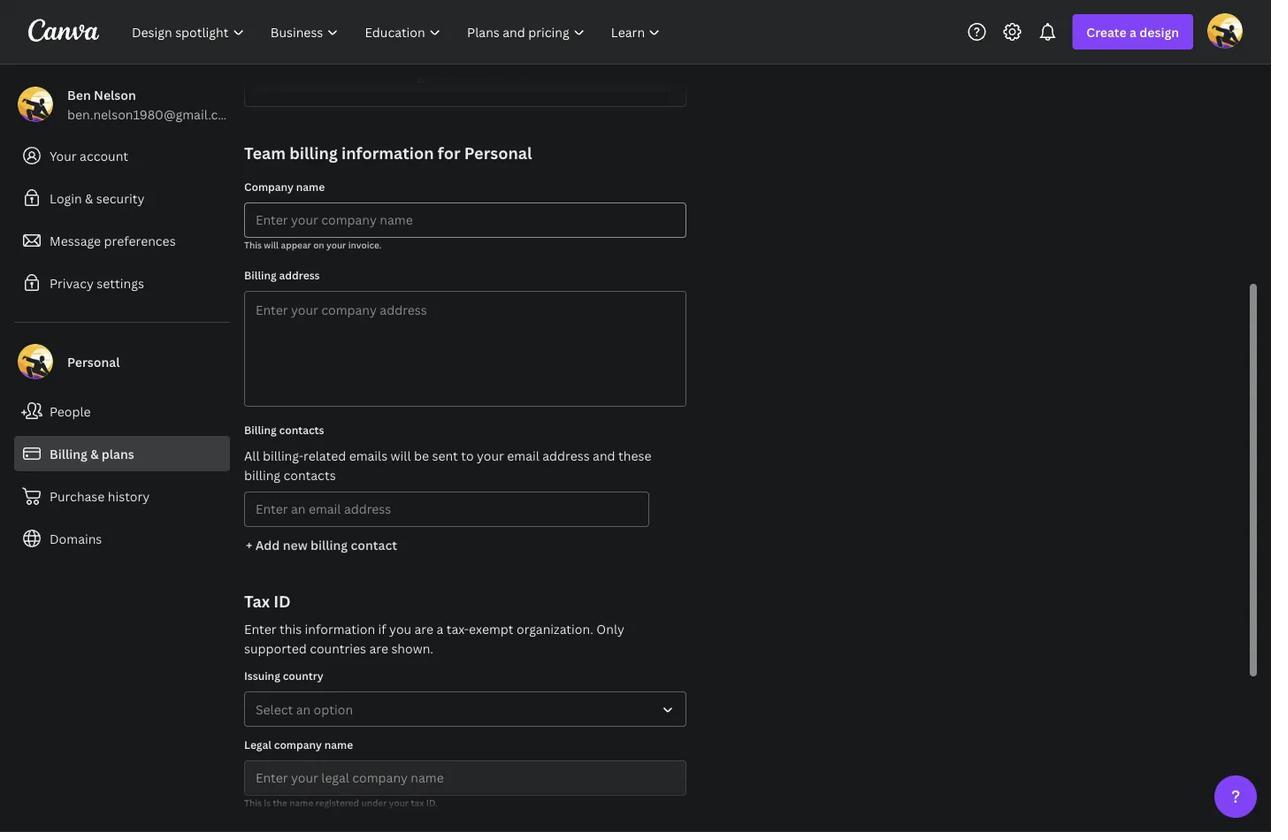 Task type: vqa. For each thing, say whether or not it's contained in the screenshot.
a to the top
yes



Task type: locate. For each thing, give the bounding box(es) containing it.
+ add new billing contact button
[[244, 527, 399, 563]]

0 horizontal spatial address
[[279, 268, 320, 282]]

security
[[96, 190, 145, 207]]

billing down people
[[50, 445, 87, 462]]

1 vertical spatial personal
[[67, 353, 120, 370]]

billing-
[[263, 447, 303, 464]]

top level navigation element
[[120, 14, 675, 50]]

domains link
[[14, 521, 230, 556]]

company
[[274, 737, 322, 752]]

billing
[[244, 268, 277, 282], [244, 422, 277, 437], [50, 445, 87, 462]]

billing
[[289, 142, 338, 164], [244, 467, 280, 483], [310, 536, 348, 553]]

and
[[593, 447, 615, 464]]

1 horizontal spatial address
[[542, 447, 590, 464]]

0 vertical spatial billing
[[289, 142, 338, 164]]

billing for billing address
[[244, 268, 277, 282]]

information inside the tax id enter this information if you are a tax-exempt organization. only supported countries are shown.
[[305, 621, 375, 637]]

0 vertical spatial for
[[483, 66, 501, 83]]

1 vertical spatial are
[[369, 640, 388, 657]]

an
[[296, 701, 311, 718]]

information up countries
[[305, 621, 375, 637]]

information down register
[[341, 142, 434, 164]]

tax-
[[446, 621, 469, 637]]

this will appear on your invoice.
[[244, 239, 382, 251]]

your left tax
[[389, 797, 409, 809]]

are down if on the bottom left of the page
[[369, 640, 388, 657]]

company
[[244, 179, 294, 194]]

0 vertical spatial this
[[244, 239, 262, 251]]

0 horizontal spatial are
[[369, 640, 388, 657]]

contacts down related
[[284, 467, 336, 483]]

1 this from the top
[[244, 239, 262, 251]]

if
[[378, 621, 386, 637]]

& inside 'link'
[[90, 445, 99, 462]]

address down appear
[[279, 268, 320, 282]]

privacy settings link
[[14, 265, 230, 301]]

related
[[303, 447, 346, 464]]

are
[[414, 621, 433, 637], [369, 640, 388, 657]]

1 horizontal spatial a
[[1130, 23, 1137, 40]]

Enter your company address text field
[[245, 292, 686, 406]]

1 horizontal spatial for
[[483, 66, 501, 83]]

will
[[264, 239, 279, 251], [391, 447, 411, 464]]

1 vertical spatial for
[[438, 142, 461, 164]]

this up billing address
[[244, 239, 262, 251]]

register
[[403, 66, 452, 83]]

contacts up billing-
[[279, 422, 324, 437]]

0 vertical spatial information
[[341, 142, 434, 164]]

2 vertical spatial billing
[[50, 445, 87, 462]]

for
[[483, 66, 501, 83], [438, 142, 461, 164]]

1 vertical spatial address
[[542, 447, 590, 464]]

billing right new
[[310, 536, 348, 553]]

2 this from the top
[[244, 797, 262, 809]]

ben nelson ben.nelson1980@gmail.com
[[67, 86, 237, 123]]

legal
[[244, 737, 271, 752]]

1 horizontal spatial are
[[414, 621, 433, 637]]

your
[[326, 239, 346, 251], [477, 447, 504, 464], [389, 797, 409, 809]]

2 vertical spatial billing
[[310, 536, 348, 553]]

0 horizontal spatial for
[[438, 142, 461, 164]]

name
[[296, 179, 325, 194], [324, 737, 353, 752], [289, 797, 313, 809]]

billing up company name
[[289, 142, 338, 164]]

1 vertical spatial information
[[305, 621, 375, 637]]

this left is
[[244, 797, 262, 809]]

for left free
[[483, 66, 501, 83]]

1 horizontal spatial will
[[391, 447, 411, 464]]

0 horizontal spatial a
[[436, 621, 443, 637]]

be
[[414, 447, 429, 464]]

email
[[507, 447, 539, 464]]

1 vertical spatial a
[[436, 621, 443, 637]]

contacts inside 'all billing-related emails will be sent to your email address and these billing contacts'
[[284, 467, 336, 483]]

1 vertical spatial billing
[[244, 422, 277, 437]]

+
[[246, 536, 252, 553]]

company name
[[244, 179, 325, 194]]

contacts
[[279, 422, 324, 437], [284, 467, 336, 483]]

personal
[[464, 142, 532, 164], [67, 353, 120, 370]]

billing down the this will appear on your invoice.
[[244, 268, 277, 282]]

name right company
[[296, 179, 325, 194]]

personal up people
[[67, 353, 120, 370]]

exempt
[[469, 621, 514, 637]]

Enter your company name text field
[[256, 203, 675, 237]]

information
[[341, 142, 434, 164], [305, 621, 375, 637]]

a left tax-
[[436, 621, 443, 637]]

billing address
[[244, 268, 320, 282]]

billing for billing contacts
[[244, 422, 277, 437]]

0 vertical spatial your
[[326, 239, 346, 251]]

1 vertical spatial billing
[[244, 467, 280, 483]]

1 vertical spatial your
[[477, 447, 504, 464]]

name down the option
[[324, 737, 353, 752]]

this for this will appear on your invoice.
[[244, 239, 262, 251]]

this is the name registered under your tax id.
[[244, 797, 438, 809]]

nelson
[[94, 86, 136, 103]]

ben nelson image
[[1207, 13, 1243, 48]]

your right to
[[477, 447, 504, 464]]

on
[[313, 239, 324, 251]]

billing up all
[[244, 422, 277, 437]]

0 vertical spatial a
[[1130, 23, 1137, 40]]

the
[[273, 797, 287, 809]]

your right on
[[326, 239, 346, 251]]

1 horizontal spatial your
[[389, 797, 409, 809]]

name right the
[[289, 797, 313, 809]]

all
[[244, 447, 260, 464]]

all billing-related emails will be sent to your email address and these billing contacts
[[244, 447, 651, 483]]

0 vertical spatial personal
[[464, 142, 532, 164]]

& right login
[[85, 190, 93, 207]]

will left "be" at the left of page
[[391, 447, 411, 464]]

legal company name
[[244, 737, 353, 752]]

1 vertical spatial contacts
[[284, 467, 336, 483]]

for up the enter your company name text box at top
[[438, 142, 461, 164]]

address left and
[[542, 447, 590, 464]]

team billing information for personal
[[244, 142, 532, 164]]

0 vertical spatial will
[[264, 239, 279, 251]]

0 vertical spatial billing
[[244, 268, 277, 282]]

a
[[1130, 23, 1137, 40], [436, 621, 443, 637]]

to
[[461, 447, 474, 464]]

billing down all
[[244, 467, 280, 483]]

sent
[[432, 447, 458, 464]]

id.
[[426, 797, 438, 809]]

Enter your legal company name text field
[[256, 762, 675, 795]]

register now for free button
[[259, 57, 671, 92]]

1 vertical spatial &
[[90, 445, 99, 462]]

create
[[1087, 23, 1127, 40]]

billing inside 'all billing-related emails will be sent to your email address and these billing contacts'
[[244, 467, 280, 483]]

is
[[264, 797, 271, 809]]

2 horizontal spatial your
[[477, 447, 504, 464]]

1 vertical spatial this
[[244, 797, 262, 809]]

this
[[280, 621, 302, 637]]

0 horizontal spatial personal
[[67, 353, 120, 370]]

message preferences link
[[14, 223, 230, 258]]

a inside 'dropdown button'
[[1130, 23, 1137, 40]]

address
[[279, 268, 320, 282], [542, 447, 590, 464]]

billing inside button
[[310, 536, 348, 553]]

option
[[314, 701, 353, 718]]

add
[[255, 536, 280, 553]]

a inside the tax id enter this information if you are a tax-exempt organization. only supported countries are shown.
[[436, 621, 443, 637]]

are up shown.
[[414, 621, 433, 637]]

appear
[[281, 239, 311, 251]]

select an option
[[256, 701, 353, 718]]

& left the plans
[[90, 445, 99, 462]]

issuing country
[[244, 668, 324, 683]]

1 vertical spatial will
[[391, 447, 411, 464]]

this
[[244, 239, 262, 251], [244, 797, 262, 809]]

billing inside 'link'
[[50, 445, 87, 462]]

will left appear
[[264, 239, 279, 251]]

emails
[[349, 447, 388, 464]]

billing for billing & plans
[[50, 445, 87, 462]]

personal up the enter your company name text box at top
[[464, 142, 532, 164]]

organization.
[[517, 621, 593, 637]]

country
[[283, 668, 324, 683]]

issuing
[[244, 668, 280, 683]]

Select an option button
[[244, 692, 686, 727]]

&
[[85, 190, 93, 207], [90, 445, 99, 462]]

now
[[455, 66, 480, 83]]

0 vertical spatial &
[[85, 190, 93, 207]]

a left design
[[1130, 23, 1137, 40]]

create a design button
[[1072, 14, 1193, 50]]

0 vertical spatial address
[[279, 268, 320, 282]]

0 vertical spatial name
[[296, 179, 325, 194]]



Task type: describe. For each thing, give the bounding box(es) containing it.
billing contacts
[[244, 422, 324, 437]]

shown.
[[391, 640, 433, 657]]

for inside "button"
[[483, 66, 501, 83]]

ben.nelson1980@gmail.com
[[67, 106, 237, 123]]

2 vertical spatial your
[[389, 797, 409, 809]]

your inside 'all billing-related emails will be sent to your email address and these billing contacts'
[[477, 447, 504, 464]]

0 horizontal spatial will
[[264, 239, 279, 251]]

register now for free
[[403, 66, 528, 83]]

will inside 'all billing-related emails will be sent to your email address and these billing contacts'
[[391, 447, 411, 464]]

privacy
[[50, 275, 94, 291]]

+ add new billing contact
[[246, 536, 397, 553]]

people link
[[14, 394, 230, 429]]

account
[[80, 147, 128, 164]]

message preferences
[[50, 232, 176, 249]]

enter
[[244, 621, 277, 637]]

& for login
[[85, 190, 93, 207]]

your
[[50, 147, 77, 164]]

only
[[596, 621, 624, 637]]

billing & plans link
[[14, 436, 230, 471]]

under
[[361, 797, 387, 809]]

settings
[[97, 275, 144, 291]]

login & security link
[[14, 180, 230, 216]]

billing & plans
[[50, 445, 134, 462]]

1 horizontal spatial personal
[[464, 142, 532, 164]]

Enter an email address text field
[[256, 493, 638, 526]]

ben
[[67, 86, 91, 103]]

domains
[[50, 530, 102, 547]]

invoice.
[[348, 239, 382, 251]]

these
[[618, 447, 651, 464]]

purchase history
[[50, 488, 150, 505]]

purchase
[[50, 488, 105, 505]]

your account
[[50, 147, 128, 164]]

you
[[389, 621, 411, 637]]

0 horizontal spatial your
[[326, 239, 346, 251]]

select
[[256, 701, 293, 718]]

registered
[[315, 797, 359, 809]]

purchase history link
[[14, 479, 230, 514]]

privacy settings
[[50, 275, 144, 291]]

design
[[1140, 23, 1179, 40]]

& for billing
[[90, 445, 99, 462]]

login
[[50, 190, 82, 207]]

0 vertical spatial contacts
[[279, 422, 324, 437]]

login & security
[[50, 190, 145, 207]]

id
[[274, 590, 291, 612]]

contact
[[351, 536, 397, 553]]

countries
[[310, 640, 366, 657]]

plans
[[102, 445, 134, 462]]

2 vertical spatial name
[[289, 797, 313, 809]]

history
[[108, 488, 150, 505]]

your account link
[[14, 138, 230, 173]]

new
[[283, 536, 308, 553]]

0 vertical spatial are
[[414, 621, 433, 637]]

create a design
[[1087, 23, 1179, 40]]

tax id enter this information if you are a tax-exempt organization. only supported countries are shown.
[[244, 590, 624, 657]]

1 vertical spatial name
[[324, 737, 353, 752]]

people
[[50, 403, 91, 420]]

tax
[[244, 590, 270, 612]]

message
[[50, 232, 101, 249]]

team
[[244, 142, 286, 164]]

preferences
[[104, 232, 176, 249]]

this for this is the name registered under your tax id.
[[244, 797, 262, 809]]

tax
[[411, 797, 424, 809]]

supported
[[244, 640, 307, 657]]

free
[[504, 66, 528, 83]]

address inside 'all billing-related emails will be sent to your email address and these billing contacts'
[[542, 447, 590, 464]]



